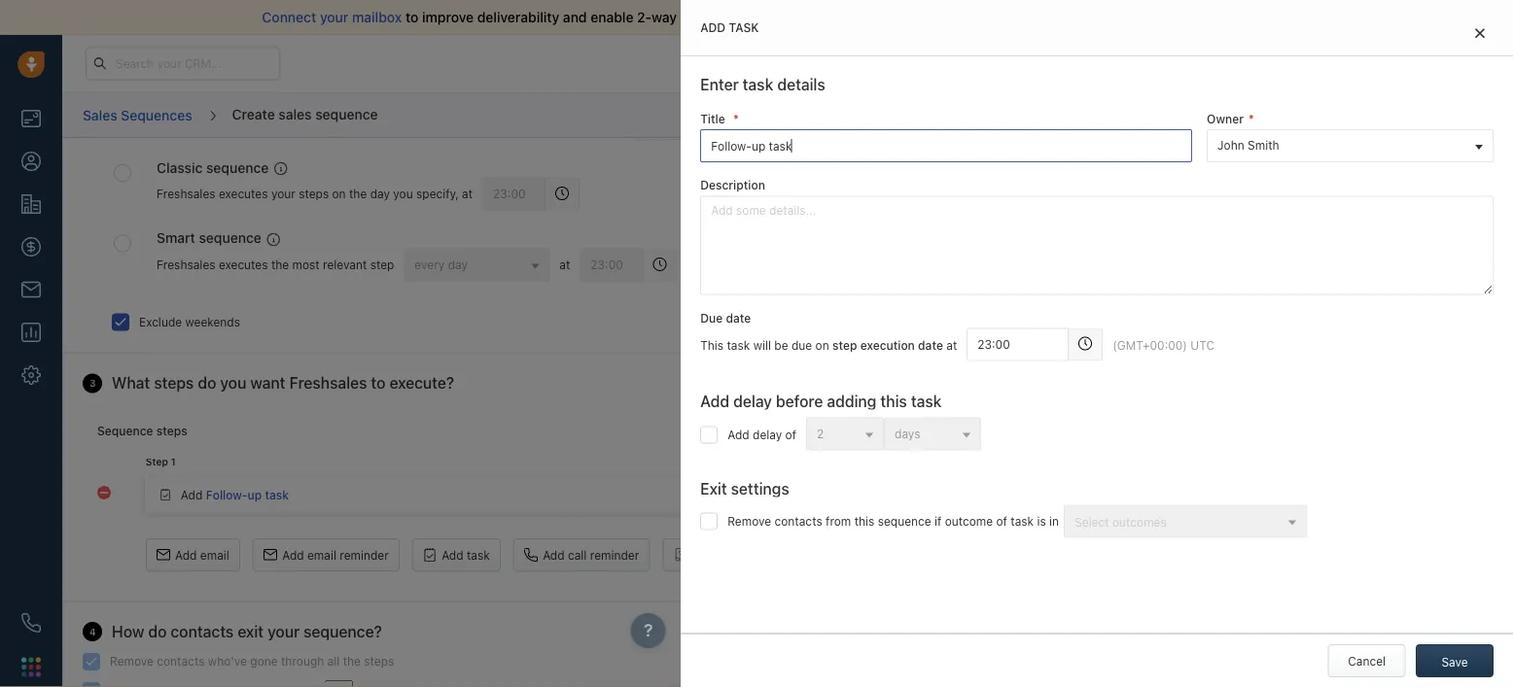 Task type: vqa. For each thing, say whether or not it's contained in the screenshot.
PRESS SPACE TO SELECT THIS ROW. row containing E Corp (sample)
no



Task type: locate. For each thing, give the bounding box(es) containing it.
you
[[393, 188, 413, 202], [1377, 193, 1397, 206], [220, 375, 247, 393]]

0 horizontal spatial on
[[332, 188, 346, 202]]

email inside a sales sequence is a series of steps you can set up to nurture contacts in the crm. a step can be an email, task, call reminder, email reminder, or sms. once your steps are lined up, the crm executes them automatically for you.
[[1249, 226, 1278, 240]]

connect your mailbox to improve deliverability and enable 2-way sync of email conversations.
[[262, 9, 863, 25]]

up inside a sales sequence is a series of steps you can set up to nurture contacts in the crm. a step can be an email, task, call reminder, email reminder, or sms. once your steps are lined up, the crm executes them automatically for you.
[[1443, 193, 1457, 206]]

is inside a sales sequence is a series of steps you can set up to nurture contacts in the crm. a step can be an email, task, call reminder, email reminder, or sms. once your steps are lined up, the crm executes them automatically for you.
[[1271, 193, 1280, 206]]

1 horizontal spatial at
[[560, 259, 570, 272]]

create sales sequence
[[232, 106, 378, 122]]

delay
[[734, 392, 772, 411], [753, 428, 782, 442]]

is right outcome
[[1038, 515, 1047, 528]]

of
[[715, 9, 728, 25], [1329, 193, 1340, 206], [786, 428, 797, 442], [997, 515, 1008, 528]]

or
[[1336, 226, 1348, 240]]

0 vertical spatial add task
[[701, 21, 759, 35]]

nurture
[[1171, 209, 1212, 223]]

0 vertical spatial executes
[[219, 188, 268, 202]]

0 horizontal spatial a
[[1171, 193, 1179, 206]]

0 horizontal spatial are
[[1209, 159, 1229, 175]]

1 horizontal spatial step
[[833, 339, 858, 353]]

1 vertical spatial add task
[[442, 549, 490, 563]]

can up once
[[1371, 209, 1391, 223]]

step right relevant
[[370, 259, 394, 272]]

be inside dialog
[[775, 339, 789, 353]]

0 horizontal spatial date
[[726, 311, 751, 325]]

email down follow-
[[200, 549, 229, 563]]

cancel
[[1349, 655, 1386, 668]]

reminder for add email reminder
[[340, 549, 389, 563]]

step left execution
[[833, 339, 858, 353]]

remove for remove contacts who've gone through all the steps
[[110, 656, 154, 669]]

0 horizontal spatial be
[[775, 339, 789, 353]]

day left specify, on the left top
[[370, 188, 390, 202]]

2 reminder from the left
[[590, 549, 639, 563]]

Search your CRM... text field
[[86, 47, 280, 80]]

sales up nurture
[[1183, 193, 1211, 206]]

sales
[[83, 107, 117, 123]]

0 vertical spatial up
[[1443, 193, 1457, 206]]

0 vertical spatial in
[[1266, 209, 1276, 223]]

remove
[[728, 515, 772, 528], [110, 656, 154, 669]]

sales down john smith
[[1233, 159, 1266, 175]]

what for what are sales sequences?
[[1171, 159, 1205, 175]]

most
[[292, 259, 320, 272]]

at
[[462, 188, 473, 202], [560, 259, 570, 272], [947, 339, 958, 353]]

steps up the most
[[299, 188, 329, 202]]

steps up sequence steps
[[154, 375, 194, 393]]

your right exit
[[268, 623, 300, 642]]

sales right create
[[279, 106, 312, 122]]

0 vertical spatial call
[[1171, 226, 1190, 240]]

step 1
[[146, 457, 176, 469]]

step up sms. in the right top of the page
[[1344, 209, 1368, 223]]

0 horizontal spatial this
[[855, 515, 875, 528]]

Add some details... text field
[[701, 196, 1494, 295]]

automatically
[[1356, 243, 1429, 256]]

specify,
[[416, 188, 459, 202]]

1 vertical spatial freshsales
[[157, 259, 216, 272]]

2 horizontal spatial to
[[1461, 193, 1472, 206]]

2 vertical spatial sales
[[1183, 193, 1211, 206]]

0 horizontal spatial you
[[220, 375, 247, 393]]

1 vertical spatial call
[[568, 549, 587, 563]]

0 vertical spatial this
[[881, 392, 908, 411]]

2 horizontal spatial you
[[1377, 193, 1397, 206]]

reminder, up up,
[[1194, 226, 1245, 240]]

john
[[1218, 139, 1245, 152]]

relevant
[[323, 259, 367, 272]]

step inside dialog
[[833, 339, 858, 353]]

if
[[935, 515, 942, 528]]

crm
[[1243, 243, 1269, 256]]

freshworks switcher image
[[21, 658, 41, 677]]

0 vertical spatial freshsales
[[157, 188, 216, 202]]

deliverability
[[477, 9, 560, 25]]

sequences
[[121, 107, 192, 123]]

1 horizontal spatial remove
[[728, 515, 772, 528]]

sequence left if
[[878, 515, 932, 528]]

remove inside dialog
[[728, 515, 772, 528]]

0 vertical spatial what
[[1171, 159, 1205, 175]]

you left specify, on the left top
[[393, 188, 413, 202]]

title
[[701, 112, 726, 126]]

how
[[112, 623, 144, 642]]

1 horizontal spatial reminder,
[[1281, 226, 1333, 240]]

from
[[826, 515, 852, 528]]

be inside a sales sequence is a series of steps you can set up to nurture contacts in the crm. a step can be an email, task, call reminder, email reminder, or sms. once your steps are lined up, the crm executes them automatically for you.
[[1395, 209, 1408, 223]]

0 vertical spatial is
[[1271, 193, 1280, 206]]

1 horizontal spatial are
[[1476, 226, 1493, 240]]

0 horizontal spatial what
[[112, 375, 150, 393]]

0 vertical spatial date
[[726, 311, 751, 325]]

0 vertical spatial delay
[[734, 392, 772, 411]]

1 horizontal spatial this
[[881, 392, 908, 411]]

to up task,
[[1461, 193, 1472, 206]]

freshsales right want
[[289, 375, 367, 393]]

sequence?
[[304, 623, 382, 642]]

all
[[328, 656, 340, 669]]

1 horizontal spatial is
[[1271, 193, 1280, 206]]

at right every day button
[[560, 259, 570, 272]]

0 vertical spatial on
[[332, 188, 346, 202]]

crm.
[[1300, 209, 1330, 223]]

remove down how
[[110, 656, 154, 669]]

1 horizontal spatial in
[[1266, 209, 1276, 223]]

1 vertical spatial sales
[[1233, 159, 1266, 175]]

2 vertical spatial at
[[947, 339, 958, 353]]

2 vertical spatial freshsales
[[289, 375, 367, 393]]

sales
[[279, 106, 312, 122], [1233, 159, 1266, 175], [1183, 193, 1211, 206]]

2 vertical spatial executes
[[219, 259, 268, 272]]

sequence
[[315, 106, 378, 122], [206, 160, 269, 176], [1214, 193, 1268, 206], [199, 231, 262, 247], [878, 515, 932, 528]]

sales inside a sales sequence is a series of steps you can set up to nurture contacts in the crm. a step can be an email, task, call reminder, email reminder, or sms. once your steps are lined up, the crm executes them automatically for you.
[[1183, 193, 1211, 206]]

1 vertical spatial at
[[560, 259, 570, 272]]

executes for classic sequence
[[219, 188, 268, 202]]

1 vertical spatial step
[[370, 259, 394, 272]]

1 horizontal spatial day
[[448, 258, 468, 272]]

way
[[652, 9, 677, 25]]

due
[[701, 311, 723, 325]]

0 horizontal spatial reminder
[[340, 549, 389, 563]]

this up days
[[881, 392, 908, 411]]

a up or
[[1333, 209, 1341, 223]]

be
[[1395, 209, 1408, 223], [775, 339, 789, 353]]

steps up 1
[[156, 425, 187, 438]]

of right sync
[[715, 9, 728, 25]]

on
[[332, 188, 346, 202], [816, 339, 830, 353]]

1 vertical spatial what
[[112, 375, 150, 393]]

call inside button
[[568, 549, 587, 563]]

day right the every
[[448, 258, 468, 272]]

do
[[198, 375, 216, 393], [148, 623, 167, 642]]

in inside dialog
[[1050, 515, 1060, 528]]

reminder
[[340, 549, 389, 563], [590, 549, 639, 563]]

task,
[[1464, 209, 1491, 223]]

reminder inside button
[[340, 549, 389, 563]]

is left the a
[[1271, 193, 1280, 206]]

steps up sms. in the right top of the page
[[1343, 193, 1374, 206]]

2 horizontal spatial sales
[[1233, 159, 1266, 175]]

my daily email limits
[[1171, 293, 1282, 306]]

save button
[[1417, 645, 1494, 678]]

sequence up freshsales executes your steps on the day you specify, at
[[315, 106, 378, 122]]

email inside button
[[200, 549, 229, 563]]

in up crm
[[1266, 209, 1276, 223]]

1 vertical spatial a
[[1333, 209, 1341, 223]]

add task
[[701, 21, 759, 35], [442, 549, 490, 563]]

email up sequence?
[[307, 549, 337, 563]]

a up nurture
[[1171, 193, 1179, 206]]

a
[[1171, 193, 1179, 206], [1333, 209, 1341, 223]]

email up crm
[[1249, 226, 1278, 240]]

0 vertical spatial a
[[1171, 193, 1179, 206]]

1 horizontal spatial on
[[816, 339, 830, 353]]

at right execution
[[947, 339, 958, 353]]

you inside a sales sequence is a series of steps you can set up to nurture contacts in the crm. a step can be an email, task, call reminder, email reminder, or sms. once your steps are lined up, the crm executes them automatically for you.
[[1377, 193, 1397, 206]]

0 vertical spatial at
[[462, 188, 473, 202]]

classic
[[157, 160, 203, 176]]

your
[[320, 9, 349, 25], [271, 188, 296, 202], [1415, 226, 1439, 240], [268, 623, 300, 642]]

Select outcomes search field
[[1070, 512, 1282, 533]]

2 horizontal spatial at
[[947, 339, 958, 353]]

1 vertical spatial up
[[248, 489, 262, 503]]

what for what steps do you want freshsales to execute?
[[112, 375, 150, 393]]

your down an
[[1415, 226, 1439, 240]]

date right execution
[[919, 339, 944, 353]]

contacts
[[1215, 209, 1263, 223], [775, 515, 823, 528], [171, 623, 234, 642], [157, 656, 205, 669]]

step inside a sales sequence is a series of steps you can set up to nurture contacts in the crm. a step can be an email, task, call reminder, email reminder, or sms. once your steps are lined up, the crm executes them automatically for you.
[[1344, 209, 1368, 223]]

1 vertical spatial to
[[1461, 193, 1472, 206]]

0 horizontal spatial at
[[462, 188, 473, 202]]

this right "from"
[[855, 515, 875, 528]]

in inside a sales sequence is a series of steps you can set up to nurture contacts in the crm. a step can be an email, task, call reminder, email reminder, or sms. once your steps are lined up, the crm executes them automatically for you.
[[1266, 209, 1276, 223]]

contacts up crm
[[1215, 209, 1263, 223]]

add email reminder
[[282, 549, 389, 563]]

1 vertical spatial day
[[448, 258, 468, 272]]

executes down crm. on the top right of page
[[1272, 243, 1322, 256]]

of right series
[[1329, 193, 1340, 206]]

1 vertical spatial date
[[919, 339, 944, 353]]

what
[[1171, 159, 1205, 175], [112, 375, 150, 393]]

are down john
[[1209, 159, 1229, 175]]

of inside a sales sequence is a series of steps you can set up to nurture contacts in the crm. a step can be an email, task, call reminder, email reminder, or sms. once your steps are lined up, the crm executes them automatically for you.
[[1329, 193, 1340, 206]]

up
[[1443, 193, 1457, 206], [248, 489, 262, 503]]

1 vertical spatial executes
[[1272, 243, 1322, 256]]

are down task,
[[1476, 226, 1493, 240]]

0 vertical spatial be
[[1395, 209, 1408, 223]]

sms.
[[1351, 226, 1379, 240]]

None text field
[[967, 328, 1070, 361], [324, 681, 354, 688], [967, 328, 1070, 361], [324, 681, 354, 688]]

be right will
[[775, 339, 789, 353]]

executes
[[219, 188, 268, 202], [1272, 243, 1322, 256], [219, 259, 268, 272]]

do right how
[[148, 623, 167, 642]]

0 vertical spatial step
[[1344, 209, 1368, 223]]

2 vertical spatial to
[[371, 375, 386, 393]]

this
[[701, 339, 724, 353]]

0 horizontal spatial add task
[[442, 549, 490, 563]]

0 vertical spatial do
[[198, 375, 216, 393]]

delay for of
[[753, 428, 782, 442]]

reminder, down crm. on the top right of page
[[1281, 226, 1333, 240]]

0 horizontal spatial call
[[568, 549, 587, 563]]

sales for create
[[279, 106, 312, 122]]

this
[[881, 392, 908, 411], [855, 515, 875, 528]]

<span class=" ">sales reps can use this for prospecting and account-based selling e.g. following up with event attendees</span> image
[[266, 234, 280, 247]]

0 vertical spatial sales
[[279, 106, 312, 122]]

1 horizontal spatial reminder
[[590, 549, 639, 563]]

at inside dialog
[[947, 339, 958, 353]]

1 reminder from the left
[[340, 549, 389, 563]]

of left 2
[[786, 428, 797, 442]]

are
[[1209, 159, 1229, 175], [1476, 226, 1493, 240]]

0 horizontal spatial sales
[[279, 106, 312, 122]]

0 horizontal spatial can
[[1371, 209, 1391, 223]]

dialog
[[681, 0, 1514, 688]]

0 vertical spatial can
[[1400, 193, 1420, 206]]

execute?
[[390, 375, 454, 393]]

the down the a
[[1279, 209, 1297, 223]]

email inside button
[[307, 549, 337, 563]]

at for this task will be due on step execution date at
[[947, 339, 958, 353]]

them
[[1325, 243, 1353, 256]]

can up an
[[1400, 193, 1420, 206]]

remove for remove contacts from this sequence if outcome of task is in
[[728, 515, 772, 528]]

email right sync
[[731, 9, 766, 25]]

1 horizontal spatial be
[[1395, 209, 1408, 223]]

on up relevant
[[332, 188, 346, 202]]

0 horizontal spatial in
[[1050, 515, 1060, 528]]

utc
[[1191, 339, 1215, 353]]

due date
[[701, 311, 751, 325]]

executes down <span class=" ">sales reps can use this for prospecting and account-based selling e.g. following up with event attendees</span> icon
[[219, 259, 268, 272]]

1 horizontal spatial sales
[[1183, 193, 1211, 206]]

freshsales down smart
[[157, 259, 216, 272]]

4
[[90, 627, 96, 638]]

reminder inside button
[[590, 549, 639, 563]]

1 vertical spatial are
[[1476, 226, 1493, 240]]

contacts inside a sales sequence is a series of steps you can set up to nurture contacts in the crm. a step can be an email, task, call reminder, email reminder, or sms. once your steps are lined up, the crm executes them automatically for you.
[[1215, 209, 1263, 223]]

1 horizontal spatial call
[[1171, 226, 1190, 240]]

of right outcome
[[997, 515, 1008, 528]]

you left want
[[220, 375, 247, 393]]

can
[[1400, 193, 1420, 206], [1371, 209, 1391, 223]]

to left "execute?"
[[371, 375, 386, 393]]

the left the most
[[271, 259, 289, 272]]

delay up add delay of
[[734, 392, 772, 411]]

add delay of
[[728, 428, 797, 442]]

you up once
[[1377, 193, 1397, 206]]

1 vertical spatial remove
[[110, 656, 154, 669]]

improve
[[422, 9, 474, 25]]

and
[[563, 9, 587, 25]]

2 vertical spatial step
[[833, 339, 858, 353]]

0 horizontal spatial step
[[370, 259, 394, 272]]

steps
[[299, 188, 329, 202], [1343, 193, 1374, 206], [1443, 226, 1473, 240], [154, 375, 194, 393], [156, 425, 187, 438], [364, 656, 394, 669]]

1 vertical spatial in
[[1050, 515, 1060, 528]]

on right the "due" at the right of the page
[[816, 339, 830, 353]]

0 horizontal spatial reminder,
[[1194, 226, 1245, 240]]

freshsales down classic
[[157, 188, 216, 202]]

what right 3 in the left of the page
[[112, 375, 150, 393]]

0 horizontal spatial remove
[[110, 656, 154, 669]]

what up nurture
[[1171, 159, 1205, 175]]

exit settings
[[701, 480, 790, 498]]

task
[[729, 21, 759, 35], [743, 75, 774, 94], [727, 339, 750, 353], [911, 392, 942, 411], [265, 489, 289, 503], [1011, 515, 1034, 528], [467, 549, 490, 563]]

0 vertical spatial to
[[406, 9, 419, 25]]

1 horizontal spatial what
[[1171, 159, 1205, 175]]

executes down 'classic sequence'
[[219, 188, 268, 202]]

date right due
[[726, 311, 751, 325]]

1 horizontal spatial up
[[1443, 193, 1457, 206]]

weekends
[[185, 316, 240, 329]]

0 horizontal spatial do
[[148, 623, 167, 642]]

to right mailbox
[[406, 9, 419, 25]]

in right outcome
[[1050, 515, 1060, 528]]

execution
[[861, 339, 915, 353]]

1 vertical spatial be
[[775, 339, 789, 353]]

sequence down what are sales sequences? at the right
[[1214, 193, 1268, 206]]

do left want
[[198, 375, 216, 393]]

lined
[[1171, 243, 1198, 256]]

2 horizontal spatial step
[[1344, 209, 1368, 223]]

0 vertical spatial remove
[[728, 515, 772, 528]]

be left an
[[1395, 209, 1408, 223]]

remove down "exit settings"
[[728, 515, 772, 528]]

at for freshsales executes your steps on the day you specify, at
[[462, 188, 473, 202]]

smart
[[157, 231, 195, 247]]

the right all
[[343, 656, 361, 669]]

1 horizontal spatial can
[[1400, 193, 1420, 206]]

save
[[1442, 656, 1469, 669]]

classic sequence
[[157, 160, 269, 176]]

exit
[[701, 480, 727, 498]]

delay down before on the right
[[753, 428, 782, 442]]

0 horizontal spatial is
[[1038, 515, 1047, 528]]

1 horizontal spatial add task
[[701, 21, 759, 35]]

step
[[1344, 209, 1368, 223], [370, 259, 394, 272], [833, 339, 858, 353]]

contacts left "from"
[[775, 515, 823, 528]]

1 vertical spatial is
[[1038, 515, 1047, 528]]

at right specify, on the left top
[[462, 188, 473, 202]]



Task type: describe. For each thing, give the bounding box(es) containing it.
sequence inside dialog
[[878, 515, 932, 528]]

once
[[1383, 226, 1412, 240]]

this task will be due on step execution date at
[[701, 339, 958, 353]]

series
[[1293, 193, 1326, 206]]

your down the <span class=" ">sales reps can use this for weekly check-ins with leads and to run renewal campaigns e.g. renewing a contract</span> icon
[[271, 188, 296, 202]]

1 horizontal spatial date
[[919, 339, 944, 353]]

connect your mailbox link
[[262, 9, 406, 25]]

dialog containing enter task details
[[681, 0, 1514, 688]]

add delay before adding this task
[[701, 392, 942, 411]]

sync
[[681, 9, 711, 25]]

set
[[1423, 193, 1440, 206]]

you.
[[1451, 243, 1475, 256]]

details
[[778, 75, 826, 94]]

email,
[[1428, 209, 1461, 223]]

your left mailbox
[[320, 9, 349, 25]]

enter task details
[[701, 75, 826, 94]]

sequence left the <span class=" ">sales reps can use this for weekly check-ins with leads and to run renewal campaigns e.g. renewing a contract</span> icon
[[206, 160, 269, 176]]

3
[[90, 379, 96, 390]]

every day button
[[404, 249, 550, 282]]

gone
[[250, 656, 278, 669]]

reminder for add call reminder
[[590, 549, 639, 563]]

owner
[[1208, 112, 1244, 126]]

contacts left who've
[[157, 656, 205, 669]]

1 horizontal spatial a
[[1333, 209, 1341, 223]]

1 vertical spatial this
[[855, 515, 875, 528]]

my
[[1171, 293, 1188, 306]]

sales for a
[[1183, 193, 1211, 206]]

cancel button
[[1329, 645, 1407, 678]]

follow-up task link
[[206, 489, 289, 503]]

smart sequence
[[157, 231, 262, 247]]

1 reminder, from the left
[[1194, 226, 1245, 240]]

want
[[250, 375, 286, 393]]

who've
[[208, 656, 247, 669]]

conversations.
[[769, 9, 863, 25]]

add call reminder button
[[514, 539, 650, 572]]

phone element
[[12, 604, 51, 643]]

exclude weekends
[[139, 316, 240, 329]]

mailbox
[[352, 9, 402, 25]]

adding
[[827, 392, 877, 411]]

day inside every day button
[[448, 258, 468, 272]]

(gmt+00:00) utc
[[1113, 339, 1215, 353]]

limits
[[1253, 293, 1282, 306]]

contacts up who've
[[171, 623, 234, 642]]

freshsales for smart
[[157, 259, 216, 272]]

add task inside button
[[442, 549, 490, 563]]

email right daily
[[1220, 293, 1249, 306]]

task inside button
[[467, 549, 490, 563]]

close image
[[1476, 27, 1486, 38]]

remove contacts who've gone through all the steps
[[110, 656, 394, 669]]

freshsales for classic
[[157, 188, 216, 202]]

sequence left <span class=" ">sales reps can use this for prospecting and account-based selling e.g. following up with event attendees</span> icon
[[199, 231, 262, 247]]

smith
[[1248, 139, 1280, 152]]

call inside a sales sequence is a series of steps you can set up to nurture contacts in the crm. a step can be an email, task, call reminder, email reminder, or sms. once your steps are lined up, the crm executes them automatically for you.
[[1171, 226, 1190, 240]]

add task inside dialog
[[701, 21, 759, 35]]

every day
[[415, 258, 468, 272]]

my daily email limits link
[[1171, 293, 1282, 306]]

add email button
[[146, 539, 240, 572]]

days button
[[884, 418, 982, 451]]

remove contacts from this sequence if outcome of task is in
[[728, 515, 1060, 528]]

step
[[146, 457, 168, 469]]

contacts inside dialog
[[775, 515, 823, 528]]

before
[[776, 392, 823, 411]]

what steps do you want freshsales to execute?
[[112, 375, 454, 393]]

days
[[895, 427, 921, 441]]

enable
[[591, 9, 634, 25]]

john smith button
[[1208, 130, 1494, 163]]

add follow-up task
[[181, 489, 289, 503]]

sequence inside a sales sequence is a series of steps you can set up to nurture contacts in the crm. a step can be an email, task, call reminder, email reminder, or sms. once your steps are lined up, the crm executes them automatically for you.
[[1214, 193, 1268, 206]]

0 horizontal spatial up
[[248, 489, 262, 503]]

add email reminder button
[[253, 539, 400, 572]]

exclude
[[139, 316, 182, 329]]

Enter title of task text field
[[701, 130, 1193, 163]]

<span class=" ">sales reps can use this for weekly check-ins with leads and to run renewal campaigns e.g. renewing a contract</span> image
[[274, 163, 287, 176]]

2 reminder, from the left
[[1281, 226, 1333, 240]]

add task button
[[413, 539, 501, 572]]

1 horizontal spatial you
[[393, 188, 413, 202]]

0 horizontal spatial day
[[370, 188, 390, 202]]

(gmt+00:00)
[[1113, 339, 1188, 353]]

0 horizontal spatial to
[[371, 375, 386, 393]]

sequence steps
[[97, 425, 187, 438]]

delay for before
[[734, 392, 772, 411]]

1 vertical spatial can
[[1371, 209, 1391, 223]]

john smith
[[1218, 139, 1280, 152]]

create
[[232, 106, 275, 122]]

the up relevant
[[349, 188, 367, 202]]

sequence
[[97, 425, 153, 438]]

steps up 'you.'
[[1443, 226, 1473, 240]]

are inside a sales sequence is a series of steps you can set up to nurture contacts in the crm. a step can be an email, task, call reminder, email reminder, or sms. once your steps are lined up, the crm executes them automatically for you.
[[1476, 226, 1493, 240]]

1 horizontal spatial to
[[406, 9, 419, 25]]

freshsales executes the most relevant step
[[157, 259, 394, 272]]

freshsales executes your steps on the day you specify, at
[[157, 188, 473, 202]]

is inside dialog
[[1038, 515, 1047, 528]]

2-
[[637, 9, 652, 25]]

every
[[415, 258, 445, 272]]

a
[[1283, 193, 1290, 206]]

sales sequences link
[[82, 100, 193, 131]]

add call reminder
[[543, 549, 639, 563]]

0 vertical spatial are
[[1209, 159, 1229, 175]]

enter
[[701, 75, 739, 94]]

to inside a sales sequence is a series of steps you can set up to nurture contacts in the crm. a step can be an email, task, call reminder, email reminder, or sms. once your steps are lined up, the crm executes them automatically for you.
[[1461, 193, 1472, 206]]

your inside a sales sequence is a series of steps you can set up to nurture contacts in the crm. a step can be an email, task, call reminder, email reminder, or sms. once your steps are lined up, the crm executes them automatically for you.
[[1415, 226, 1439, 240]]

connect
[[262, 9, 317, 25]]

steps right all
[[364, 656, 394, 669]]

will
[[754, 339, 772, 353]]

executes for smart sequence
[[219, 259, 268, 272]]

1 vertical spatial on
[[816, 339, 830, 353]]

how do contacts exit your sequence?
[[112, 623, 382, 642]]

executes inside a sales sequence is a series of steps you can set up to nurture contacts in the crm. a step can be an email, task, call reminder, email reminder, or sms. once your steps are lined up, the crm executes them automatically for you.
[[1272, 243, 1322, 256]]

sequences?
[[1270, 159, 1347, 175]]

1 vertical spatial do
[[148, 623, 167, 642]]

2
[[817, 427, 824, 441]]

up,
[[1201, 243, 1219, 256]]

settings
[[731, 480, 790, 498]]

what are sales sequences?
[[1171, 159, 1347, 175]]

outcome
[[945, 515, 994, 528]]

the right up,
[[1222, 243, 1240, 256]]

phone image
[[21, 614, 41, 633]]

daily
[[1191, 293, 1217, 306]]

description
[[701, 179, 766, 192]]

a sales sequence is a series of steps you can set up to nurture contacts in the crm. a step can be an email, task, call reminder, email reminder, or sms. once your steps are lined up, the crm executes them automatically for you.
[[1171, 193, 1493, 256]]



